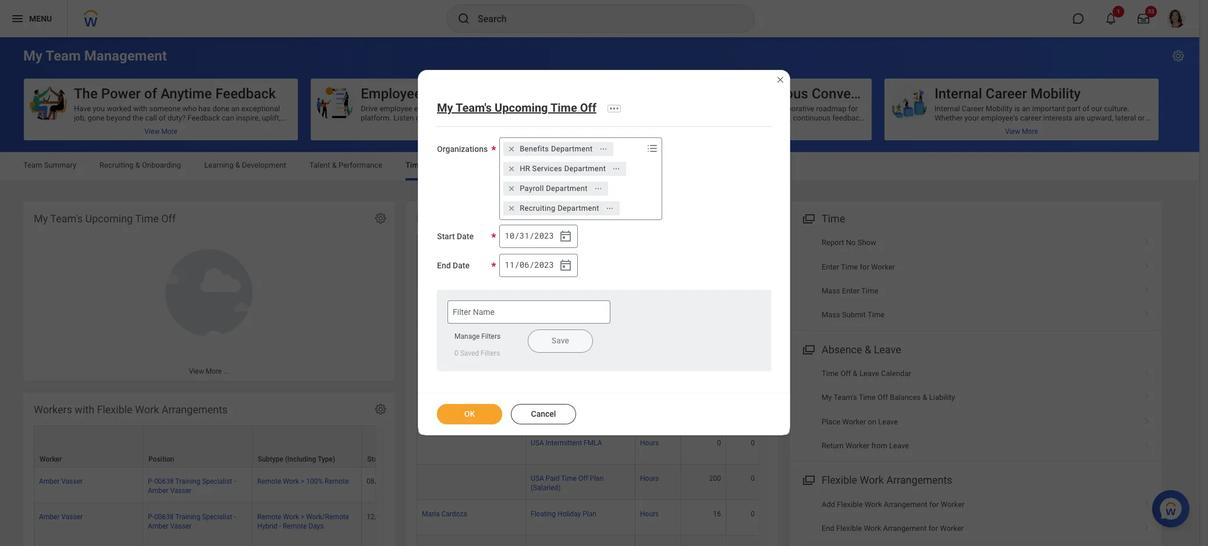 Task type: vqa. For each thing, say whether or not it's contained in the screenshot.
Hours
yes



Task type: locate. For each thing, give the bounding box(es) containing it.
0 vertical spatial specialist
[[202, 478, 232, 486]]

all
[[585, 236, 594, 244]]

of down someone
[[159, 114, 166, 122]]

intermittent down filter name text box
[[546, 332, 582, 340]]

Filter Name text field
[[448, 300, 611, 324]]

workers with flexible work arrangements element
[[23, 392, 981, 546]]

time off plan button
[[526, 245, 635, 286]]

and inside have you worked with someone who has done an exceptional job, gone beyond the call of duty?  feedback can inspire, uplift, and motivate recipients to do better.  remind your team to use 'anytime' feedback to recognize others.
[[74, 123, 87, 132]]

1 vertical spatial usa paid time off plan (salaried)
[[531, 475, 604, 492]]

1 00638 from the top
[[154, 478, 174, 486]]

duty?
[[168, 114, 186, 122]]

1 amber vasser link from the top
[[39, 475, 83, 486]]

worker inside 'popup button'
[[40, 455, 62, 464]]

payroll
[[520, 184, 544, 193]]

list containing time off & leave calendar
[[790, 362, 1162, 458]]

0 vertical spatial fmla
[[584, 332, 602, 340]]

1 vertical spatial usa paid time off plan (salaried) link
[[531, 472, 604, 492]]

end up liu
[[437, 261, 451, 270]]

4 chevron right image from the top
[[1140, 496, 1155, 508]]

floating holiday plan link for maria cardoza
[[531, 508, 597, 518]]

0 inside 0 saved filters popup button
[[455, 349, 459, 357]]

recognize
[[148, 132, 181, 141]]

start date up 08/01/2021
[[367, 455, 399, 464]]

&
[[135, 161, 140, 169], [235, 161, 240, 169], [332, 161, 337, 169], [425, 161, 430, 169], [865, 343, 872, 356], [853, 369, 858, 378], [923, 393, 928, 402]]

> inside remote work > work/remote hybrid - remote days
[[301, 513, 305, 521]]

2 usa paid time off plan (salaried) from the top
[[531, 475, 604, 492]]

x small image left hr
[[506, 163, 518, 175]]

& for absence
[[865, 343, 872, 356]]

mass submit time link
[[790, 303, 1162, 327]]

feedback down roadmap
[[833, 114, 864, 122]]

manage filters
[[455, 332, 501, 341]]

chevron right image for return worker from leave
[[1140, 437, 1155, 449]]

with right workers
[[75, 404, 94, 416]]

0 vertical spatial list
[[790, 231, 1162, 327]]

3 floating from the top
[[531, 510, 556, 518]]

calendar image for 10 / 31 / 2023
[[559, 229, 573, 243]]

0 vertical spatial mass
[[822, 286, 841, 295]]

feedback
[[216, 86, 276, 102], [188, 114, 220, 122], [105, 132, 138, 141]]

2023 for 10 / 31 / 2023
[[535, 230, 554, 241]]

1 vertical spatial 16
[[714, 510, 722, 518]]

chevron right image inside add flexible work arrangement for worker link
[[1140, 496, 1155, 508]]

internal
[[935, 86, 983, 102]]

0 vertical spatial related actions image
[[613, 165, 621, 173]]

related actions image inside the hr services department, press delete to clear value. option
[[613, 165, 621, 173]]

recruiting inside tab list
[[100, 161, 134, 169]]

1 vertical spatial recruiting
[[520, 204, 556, 212]]

1 horizontal spatial balances
[[891, 393, 921, 402]]

jacqueline desjardins link
[[422, 401, 490, 411]]

4 usa from the top
[[531, 475, 544, 483]]

hr services department element
[[520, 163, 606, 174]]

0 vertical spatial holiday
[[558, 296, 581, 305]]

4 hours link from the top
[[641, 472, 659, 483]]

2 vertical spatial floating
[[531, 510, 556, 518]]

3 chevron right image from the top
[[1140, 413, 1155, 425]]

0 horizontal spatial of
[[144, 86, 157, 102]]

chevron right image inside enter time for worker link
[[1140, 258, 1155, 270]]

banner
[[0, 0, 1200, 37]]

chevron right image
[[1140, 234, 1155, 246], [1140, 282, 1155, 294], [1140, 365, 1155, 377], [1140, 389, 1155, 401], [1140, 437, 1155, 449], [1140, 520, 1155, 532]]

1 paid from the top
[[546, 368, 560, 376]]

recruiting department element
[[520, 203, 600, 214]]

1 vertical spatial p-00638 training specialist - amber vasser
[[148, 513, 236, 531]]

leave for on
[[879, 417, 899, 426]]

0 vertical spatial date
[[457, 232, 474, 241]]

start date
[[437, 232, 474, 241], [367, 455, 399, 464]]

1 vertical spatial usa intermittent fmla link
[[531, 437, 602, 447]]

2 usa intermittent fmla link from the top
[[531, 437, 602, 447]]

p-00638 training specialist - amber vasser link
[[148, 475, 236, 495], [148, 511, 236, 531]]

team's up place
[[834, 393, 858, 402]]

arrangement down the add flexible work arrangement for worker
[[884, 524, 927, 533]]

x small image up x small image
[[506, 183, 518, 194]]

filters up 0 saved filters link
[[482, 332, 501, 341]]

floating for beth liu
[[531, 296, 556, 305]]

1 > from the top
[[301, 478, 305, 486]]

start date up end date
[[437, 232, 474, 241]]

1 vertical spatial mass
[[822, 311, 841, 319]]

hours link for usa paid time off plan (salaried)
[[641, 472, 659, 483]]

related actions image up eligible
[[606, 204, 614, 212]]

2 p-00638 training specialist - amber vasser link from the top
[[148, 511, 236, 531]]

with up the
[[133, 104, 147, 113]]

2023 up the time off plan
[[535, 259, 554, 270]]

department down payroll department, press delete to clear value. option
[[558, 204, 600, 212]]

0 horizontal spatial recruiting
[[100, 161, 134, 169]]

0 vertical spatial calendar image
[[559, 229, 573, 243]]

2 menu group image from the top
[[801, 472, 816, 488]]

1 vertical spatial floating holiday plan
[[531, 403, 597, 411]]

1 2023 from the top
[[535, 230, 554, 241]]

mass for mass submit time
[[822, 311, 841, 319]]

(including
[[285, 455, 316, 464]]

department down the benefits department, press delete to clear value. option
[[565, 164, 606, 173]]

inspire,
[[236, 114, 260, 122]]

usa
[[531, 332, 544, 340], [531, 368, 544, 376], [531, 439, 544, 447], [531, 475, 544, 483]]

benefits
[[520, 144, 549, 153]]

calendar image up the time off plan
[[559, 258, 573, 272]]

1 chevron right image from the top
[[1140, 234, 1155, 246]]

is
[[758, 104, 764, 113]]

time inside "row"
[[532, 274, 548, 282]]

1 vertical spatial end
[[822, 524, 835, 533]]

position button
[[143, 426, 252, 467]]

0 horizontal spatial balances
[[512, 213, 554, 225]]

you
[[93, 104, 105, 113]]

00638 for remote work > work/remote hybrid - remote days
[[154, 513, 174, 521]]

leave right from
[[890, 441, 910, 450]]

correction
[[713, 132, 747, 141]]

related actions image for hr services department
[[613, 165, 621, 173]]

2 vertical spatial list
[[790, 492, 1162, 541]]

1 intermittent from the top
[[546, 332, 582, 340]]

list containing add flexible work arrangement for worker
[[790, 492, 1162, 541]]

department inside "element"
[[546, 184, 588, 193]]

usa intermittent fmla down cancel button
[[531, 439, 602, 447]]

1 vertical spatial balances
[[891, 393, 921, 402]]

0 vertical spatial usa paid time off plan (salaried) link
[[531, 365, 604, 385]]

related actions image up the hr services department, press delete to clear value. option
[[600, 145, 608, 153]]

arrangement inside add flexible work arrangement for worker link
[[884, 500, 928, 509]]

leave right on
[[879, 417, 899, 426]]

related actions image for payroll department
[[594, 184, 603, 192]]

cell
[[417, 322, 526, 358], [636, 322, 681, 358], [681, 322, 727, 358], [727, 322, 761, 358], [417, 358, 526, 393], [636, 393, 681, 429], [681, 393, 727, 429], [727, 393, 761, 429], [417, 429, 526, 465], [417, 465, 526, 500], [417, 536, 526, 546], [526, 536, 636, 546], [636, 536, 681, 546], [681, 536, 727, 546], [727, 536, 761, 546]]

balances down calendar
[[891, 393, 921, 402]]

1 vertical spatial 2023
[[535, 259, 554, 270]]

0 horizontal spatial feedback
[[725, 104, 756, 113]]

1 vertical spatial menu group image
[[801, 472, 816, 488]]

31
[[520, 230, 530, 241]]

1 vertical spatial floating
[[531, 403, 556, 411]]

p-00638 training specialist - amber vasser
[[148, 478, 236, 495], [148, 513, 236, 531]]

2 vertical spatial floating holiday plan
[[531, 510, 597, 518]]

absence up time off & leave calendar
[[822, 343, 863, 356]]

work inside remote work > work/remote hybrid - remote days
[[283, 513, 299, 521]]

hours link for floating holiday plan
[[641, 508, 659, 518]]

1 holiday from the top
[[558, 296, 581, 305]]

place worker on leave link
[[790, 410, 1162, 434]]

0 vertical spatial 2023
[[535, 230, 554, 241]]

feedback up "success."
[[725, 104, 756, 113]]

x small image inside the benefits department, press delete to clear value. option
[[506, 143, 518, 155]]

search image
[[457, 12, 471, 26]]

worker up the end flexible work arrangement for worker link
[[941, 500, 965, 509]]

0 vertical spatial arrangement
[[884, 500, 928, 509]]

0 vertical spatial start date
[[437, 232, 474, 241]]

1 vertical spatial paid
[[546, 475, 560, 483]]

row containing jacqueline desjardins
[[417, 393, 761, 429]]

work down flexible work arrangements
[[865, 500, 883, 509]]

1 horizontal spatial start
[[437, 232, 455, 241]]

- for remote work > 100% remote
[[234, 478, 236, 486]]

related actions image inside payroll department, press delete to clear value. option
[[594, 184, 603, 192]]

1 horizontal spatial start date
[[437, 232, 474, 241]]

1 amber vasser from the top
[[39, 478, 83, 486]]

0 horizontal spatial start date
[[367, 455, 399, 464]]

2 00638 from the top
[[154, 513, 174, 521]]

1 mass from the top
[[822, 286, 841, 295]]

filters
[[482, 332, 501, 341], [481, 349, 500, 357]]

5 hours link from the top
[[641, 508, 659, 518]]

1 horizontal spatial arrangements
[[887, 474, 953, 487]]

team inside tab list
[[23, 161, 42, 169]]

3 usa from the top
[[531, 439, 544, 447]]

1 horizontal spatial upcoming
[[495, 101, 548, 115]]

filters right saved
[[481, 349, 500, 357]]

00638
[[154, 478, 174, 486], [154, 513, 174, 521]]

department for benefits department
[[551, 144, 593, 153]]

usa intermittent fmla link inside row
[[531, 330, 602, 340]]

to down recipients
[[139, 132, 146, 141]]

usa paid time off plan (salaried) link
[[531, 365, 604, 385], [531, 472, 604, 492]]

chevron right image
[[1140, 258, 1155, 270], [1140, 307, 1155, 318], [1140, 413, 1155, 425], [1140, 496, 1155, 508]]

1 p-00638 training specialist - amber vasser link from the top
[[148, 475, 236, 495]]

job,
[[74, 114, 86, 122]]

worker right plans at the right top of page
[[679, 236, 701, 244]]

2 vertical spatial holiday
[[558, 510, 581, 518]]

related actions image inside recruiting department, press delete to clear value. option
[[606, 204, 614, 212]]

2 hours link from the top
[[641, 365, 659, 376]]

6 chevron right image from the top
[[1140, 520, 1155, 532]]

(salaried) for second usa paid time off plan (salaried) link from the bottom
[[531, 377, 561, 385]]

recruiting down 'anytime'
[[100, 161, 134, 169]]

1 hours link from the top
[[641, 294, 659, 305]]

2 16 from the top
[[714, 510, 722, 518]]

0 vertical spatial >
[[301, 478, 305, 486]]

workers
[[34, 404, 72, 416]]

feedback up an
[[216, 86, 276, 102]]

x small image
[[506, 143, 518, 155], [506, 163, 518, 175], [506, 183, 518, 194]]

2 p-00638 training specialist - amber vasser from the top
[[148, 513, 236, 531]]

3 holiday from the top
[[558, 510, 581, 518]]

upcoming
[[495, 101, 548, 115], [85, 213, 133, 225]]

worker down add flexible work arrangement for worker link
[[941, 524, 965, 533]]

feedback down has
[[188, 114, 220, 122]]

/ right 31
[[530, 230, 535, 241]]

1 floating from the top
[[531, 296, 556, 305]]

start date inside my team's upcoming time off dialog
[[437, 232, 474, 241]]

arrangement inside the end flexible work arrangement for worker link
[[884, 524, 927, 533]]

balances up 10 / 31 / 2023
[[512, 213, 554, 225]]

main content
[[0, 37, 1200, 546]]

short
[[774, 114, 792, 122]]

1 vertical spatial -
[[234, 513, 236, 521]]

arrangements
[[162, 404, 228, 416], [887, 474, 953, 487]]

team's up organizations
[[456, 101, 492, 115]]

2 amber vasser link from the top
[[39, 511, 83, 521]]

upcoming inside dialog
[[495, 101, 548, 115]]

department down the hr services department, press delete to clear value. option
[[546, 184, 588, 193]]

1 vertical spatial 00638
[[154, 513, 174, 521]]

absence
[[432, 161, 461, 169], [822, 343, 863, 356]]

floating holiday plan
[[531, 296, 597, 305], [531, 403, 597, 411], [531, 510, 597, 518]]

1 menu group image from the top
[[801, 341, 816, 357]]

1 usa intermittent fmla from the top
[[531, 332, 602, 340]]

mass up mass submit time
[[822, 286, 841, 295]]

2 (salaried) from the top
[[531, 484, 561, 492]]

to
[[155, 123, 161, 132], [260, 123, 267, 132], [671, 123, 678, 132], [139, 132, 146, 141]]

1 list from the top
[[790, 231, 1162, 327]]

balances for my team's time off balances & liability
[[891, 393, 921, 402]]

0 vertical spatial intermittent
[[546, 332, 582, 340]]

amber vasser for remote work > work/remote hybrid - remote days
[[39, 513, 83, 521]]

4 chevron right image from the top
[[1140, 389, 1155, 401]]

1 vertical spatial feedback
[[188, 114, 220, 122]]

remote down subtype
[[257, 478, 281, 486]]

1 vertical spatial start
[[367, 455, 383, 464]]

list containing report no show
[[790, 231, 1162, 327]]

absence down organizations
[[432, 161, 461, 169]]

x small image for payroll department
[[506, 183, 518, 194]]

summary
[[44, 161, 76, 169]]

1 vertical spatial related actions image
[[594, 184, 603, 192]]

3 chevron right image from the top
[[1140, 365, 1155, 377]]

related actions image right hr services department element
[[613, 165, 621, 173]]

0 vertical spatial end
[[437, 261, 451, 270]]

my team's time off balances element
[[406, 201, 779, 546]]

chevron right image inside the end flexible work arrangement for worker link
[[1140, 520, 1155, 532]]

x small image up the compensation at the top left
[[506, 143, 518, 155]]

worker inside popup button
[[679, 236, 701, 244]]

1 horizontal spatial my team's upcoming time off
[[437, 101, 597, 115]]

1 hours from the top
[[641, 296, 659, 305]]

cardoza
[[442, 510, 467, 518]]

1 calendar image from the top
[[559, 229, 573, 243]]

(salaried)
[[531, 377, 561, 385], [531, 484, 561, 492]]

learning
[[204, 161, 234, 169]]

/ right '10' at the top of page
[[515, 230, 520, 241]]

worker down workers
[[40, 455, 62, 464]]

chevron right image for worker
[[1140, 258, 1155, 270]]

16 for maria cardoza
[[714, 510, 722, 518]]

configure this page image
[[1172, 49, 1186, 63]]

my team's time off balances & liability
[[822, 393, 956, 402]]

my team's upcoming time off element
[[23, 201, 395, 381]]

employee engagement
[[361, 86, 504, 102]]

0 horizontal spatial upcoming
[[85, 213, 133, 225]]

1 p- from the top
[[148, 478, 154, 486]]

specialist for remote work > work/remote hybrid - remote days
[[202, 513, 232, 521]]

remote right 100%
[[325, 478, 349, 486]]

> left 100%
[[301, 478, 305, 486]]

2 amber vasser from the top
[[39, 513, 83, 521]]

positive
[[764, 132, 790, 141]]

chevron right image inside place worker on leave link
[[1140, 413, 1155, 425]]

flexible up worker 'popup button'
[[97, 404, 133, 416]]

0 vertical spatial usa intermittent fmla link
[[531, 330, 602, 340]]

benefits department element
[[520, 144, 593, 154]]

0 vertical spatial usa paid time off plan (salaried)
[[531, 368, 604, 385]]

to up acknowledgement,
[[671, 123, 678, 132]]

payroll department, press delete to clear value. option
[[504, 182, 608, 196]]

1 vertical spatial x small image
[[506, 163, 518, 175]]

& for recruiting
[[135, 161, 140, 169]]

usa for second usa paid time off plan (salaried) link
[[531, 475, 544, 483]]

1 training from the top
[[175, 478, 200, 486]]

2 usa from the top
[[531, 368, 544, 376]]

chevron right image inside return worker from leave link
[[1140, 437, 1155, 449]]

08/01/2021
[[367, 478, 404, 486]]

amber vasser link for remote work > work/remote hybrid - remote days
[[39, 511, 83, 521]]

subtype
[[258, 455, 283, 464]]

1 vertical spatial p-00638 training specialist - amber vasser link
[[148, 511, 236, 531]]

usa intermittent fmla inside row
[[531, 332, 602, 340]]

with
[[133, 104, 147, 113], [75, 404, 94, 416]]

2 list from the top
[[790, 362, 1162, 458]]

team up the
[[46, 48, 81, 64]]

maria
[[422, 510, 440, 518]]

report
[[822, 238, 845, 247]]

1 vertical spatial team
[[23, 161, 42, 169]]

1 vertical spatial specialist
[[202, 513, 232, 521]]

5 hours from the top
[[641, 510, 659, 518]]

0 horizontal spatial arrangements
[[162, 404, 228, 416]]

2 specialist from the top
[[202, 513, 232, 521]]

menu group image
[[801, 210, 816, 226]]

3 hours from the top
[[641, 439, 659, 447]]

mobility
[[1031, 86, 1081, 102]]

2023 inside end date group
[[535, 259, 554, 270]]

0 vertical spatial floating
[[531, 296, 556, 305]]

cancel button
[[511, 404, 577, 424]]

cycles
[[648, 123, 669, 132]]

0 vertical spatial (salaried)
[[531, 377, 561, 385]]

talent
[[310, 161, 330, 169]]

3 floating holiday plan link from the top
[[531, 508, 597, 518]]

hr services department, press delete to clear value. option
[[504, 162, 627, 176]]

absence & leave
[[822, 343, 902, 356]]

4 hours from the top
[[641, 475, 659, 483]]

flexible down the add flexible work arrangement for worker
[[837, 524, 863, 533]]

flexible up add
[[822, 474, 858, 487]]

1 p-00638 training specialist - amber vasser from the top
[[148, 478, 236, 495]]

chevron right image for end flexible work arrangement for worker
[[1140, 520, 1155, 532]]

date inside popup button
[[384, 455, 399, 464]]

0 vertical spatial floating holiday plan link
[[531, 294, 597, 305]]

2 vertical spatial -
[[279, 523, 281, 531]]

amber vasser link for remote work > 100% remote
[[39, 475, 83, 486]]

my
[[23, 48, 43, 64], [437, 101, 453, 115], [34, 213, 48, 225], [417, 213, 431, 225], [822, 393, 832, 402]]

& for time
[[425, 161, 430, 169]]

training for remote work > work/remote hybrid - remote days
[[175, 513, 200, 521]]

0 vertical spatial -
[[234, 478, 236, 486]]

related actions image
[[600, 145, 608, 153], [594, 184, 603, 192]]

1 vertical spatial floating holiday plan link
[[531, 401, 597, 411]]

0 vertical spatial amber vasser link
[[39, 475, 83, 486]]

uplift,
[[262, 114, 281, 122]]

2 paid from the top
[[546, 475, 560, 483]]

1 usa paid time off plan (salaried) from the top
[[531, 368, 604, 385]]

enter
[[822, 262, 840, 271], [843, 286, 860, 295]]

1 usa intermittent fmla link from the top
[[531, 330, 602, 340]]

remote work > 100% remote link
[[257, 475, 349, 486]]

1 vertical spatial calendar image
[[559, 258, 573, 272]]

3 hours link from the top
[[641, 437, 659, 447]]

payroll department
[[520, 184, 588, 193]]

employee
[[648, 114, 681, 122]]

employee engagement button
[[311, 79, 585, 140]]

feedback down recipients
[[105, 132, 138, 141]]

3 x small image from the top
[[506, 183, 518, 194]]

usa intermittent fmla down filter name text box
[[531, 332, 602, 340]]

- inside remote work > work/remote hybrid - remote days
[[279, 523, 281, 531]]

3 floating holiday plan from the top
[[531, 510, 597, 518]]

1 floating holiday plan link from the top
[[531, 294, 597, 305]]

0 vertical spatial amber vasser
[[39, 478, 83, 486]]

end for end date
[[437, 261, 451, 270]]

with inside have you worked with someone who has done an exceptional job, gone beyond the call of duty?  feedback can inspire, uplift, and motivate recipients to do better.  remind your team to use 'anytime' feedback to recognize others.
[[133, 104, 147, 113]]

1 horizontal spatial end
[[822, 524, 835, 533]]

1 specialist from the top
[[202, 478, 232, 486]]

department up the hr services department, press delete to clear value. option
[[551, 144, 593, 153]]

leave down absence & leave
[[860, 369, 880, 378]]

recruiting inside option
[[520, 204, 556, 212]]

10
[[505, 230, 515, 241]]

of inside have you worked with someone who has done an exceptional job, gone beyond the call of duty?  feedback can inspire, uplift, and motivate recipients to do better.  remind your team to use 'anytime' feedback to recognize others.
[[159, 114, 166, 122]]

x small image for benefits department
[[506, 143, 518, 155]]

1 vertical spatial absence
[[822, 343, 863, 356]]

notifications large image
[[1106, 13, 1118, 24]]

calendar image for 11 / 06 / 2023
[[559, 258, 573, 272]]

0 vertical spatial upcoming
[[495, 101, 548, 115]]

2 chevron right image from the top
[[1140, 282, 1155, 294]]

usa inside row
[[531, 332, 544, 340]]

2 fmla from the top
[[584, 439, 602, 447]]

usa intermittent fmla row
[[417, 322, 761, 358]]

calendar image
[[559, 229, 573, 243], [559, 258, 573, 272]]

calendar image inside end date group
[[559, 258, 573, 272]]

arrangement up end flexible work arrangement for worker
[[884, 500, 928, 509]]

chevron right image inside report no show link
[[1140, 234, 1155, 246]]

my team's time off balances & liability link
[[790, 386, 1162, 410]]

0 vertical spatial p-00638 training specialist - amber vasser link
[[148, 475, 236, 495]]

calendar image inside start date group
[[559, 229, 573, 243]]

work down the add flexible work arrangement for worker
[[864, 524, 882, 533]]

0 vertical spatial absence
[[432, 161, 461, 169]]

report no show
[[822, 238, 877, 247]]

work/remote
[[306, 513, 349, 521]]

amber vasser
[[39, 478, 83, 486], [39, 513, 83, 521]]

calendar image left all
[[559, 229, 573, 243]]

end down add
[[822, 524, 835, 533]]

1 vertical spatial holiday
[[558, 403, 581, 411]]

someone
[[149, 104, 181, 113]]

time off & leave calendar
[[822, 369, 912, 378]]

work left work/remote on the left bottom of page
[[283, 513, 299, 521]]

0 vertical spatial floating holiday plan
[[531, 296, 597, 305]]

holiday for maria cardoza
[[558, 510, 581, 518]]

1 chevron right image from the top
[[1140, 258, 1155, 270]]

mass enter time link
[[790, 279, 1162, 303]]

1 vertical spatial amber vasser
[[39, 513, 83, 521]]

/
[[515, 230, 520, 241], [530, 230, 535, 241], [515, 259, 520, 270], [530, 259, 535, 270]]

chevron right image for leave
[[1140, 413, 1155, 425]]

use
[[268, 123, 281, 132]]

power
[[101, 86, 141, 102]]

recruiting for recruiting & onboarding
[[100, 161, 134, 169]]

list
[[790, 231, 1162, 327], [790, 362, 1162, 458], [790, 492, 1162, 541]]

2 > from the top
[[301, 513, 305, 521]]

floating holiday plan link for beth liu
[[531, 294, 597, 305]]

1 floating holiday plan from the top
[[531, 296, 597, 305]]

0 vertical spatial enter
[[822, 262, 840, 271]]

end date
[[437, 261, 470, 270]]

acknowledgement,
[[648, 132, 711, 141]]

time off plan row
[[417, 245, 761, 287]]

0 saved filters button
[[448, 346, 506, 360]]

for up end flexible work arrangement for worker
[[930, 500, 940, 509]]

training
[[175, 478, 200, 486], [175, 513, 200, 521]]

flexible
[[97, 404, 133, 416], [822, 474, 858, 487], [838, 500, 863, 509], [837, 524, 863, 533]]

start up 08/01/2021
[[367, 455, 383, 464]]

to inside 'ongoing coaching and feedback is a collaborative roadmap for employee achievement and success.  short continuous feedback cycles to plan, act, access and modify provides acknowledgement, correction and positive outcomes.'
[[671, 123, 678, 132]]

floating for maria cardoza
[[531, 510, 556, 518]]

1 vertical spatial related actions image
[[606, 204, 614, 212]]

1 x small image from the top
[[506, 143, 518, 155]]

manage
[[455, 332, 480, 341]]

for right plans at the right top of page
[[668, 236, 677, 244]]

start inside popup button
[[367, 455, 383, 464]]

0 horizontal spatial end
[[437, 261, 451, 270]]

close my team's upcoming time off image
[[776, 75, 786, 84]]

outcomes.
[[792, 132, 828, 141]]

x small image
[[506, 202, 518, 214]]

of up someone
[[144, 86, 157, 102]]

2 calendar image from the top
[[559, 258, 573, 272]]

2 chevron right image from the top
[[1140, 307, 1155, 318]]

p-00638 training specialist - amber vasser link for remote work > work/remote hybrid - remote days
[[148, 511, 236, 531]]

2 2023 from the top
[[535, 259, 554, 270]]

2 p- from the top
[[148, 513, 154, 521]]

usa intermittent fmla link down cancel button
[[531, 437, 602, 447]]

team left summary
[[23, 161, 42, 169]]

recruiting down payroll
[[520, 204, 556, 212]]

enter down report
[[822, 262, 840, 271]]

1 (salaried) from the top
[[531, 377, 561, 385]]

date for 11 / 06 / 2023
[[453, 261, 470, 270]]

5 chevron right image from the top
[[1140, 437, 1155, 449]]

tab list
[[12, 153, 1189, 181]]

2 vertical spatial date
[[384, 455, 399, 464]]

1 vertical spatial usa intermittent fmla
[[531, 439, 602, 447]]

leave for from
[[890, 441, 910, 450]]

chevron right image inside mass enter time link
[[1140, 282, 1155, 294]]

0 vertical spatial p-00638 training specialist - amber vasser
[[148, 478, 236, 495]]

2023
[[535, 230, 554, 241], [535, 259, 554, 270]]

1 horizontal spatial with
[[133, 104, 147, 113]]

1 16 from the top
[[714, 296, 722, 305]]

2 mass from the top
[[822, 311, 841, 319]]

worker down show
[[872, 262, 896, 271]]

2 x small image from the top
[[506, 163, 518, 175]]

1 horizontal spatial recruiting
[[520, 204, 556, 212]]

/ right 11
[[515, 259, 520, 270]]

payroll department element
[[520, 183, 588, 194]]

1 vertical spatial date
[[453, 261, 470, 270]]

motivate
[[88, 123, 118, 132]]

related actions image inside the benefits department, press delete to clear value. option
[[600, 145, 608, 153]]

related actions image
[[613, 165, 621, 173], [606, 204, 614, 212]]

2 vertical spatial x small image
[[506, 183, 518, 194]]

leave for &
[[860, 369, 880, 378]]

the
[[133, 114, 143, 122]]

usa intermittent fmla link down filter name text box
[[531, 330, 602, 340]]

menu group image
[[801, 341, 816, 357], [801, 472, 816, 488]]

organizations
[[437, 144, 488, 154]]

chevron right image inside my team's time off balances & liability link
[[1140, 389, 1155, 401]]

enter up mass submit time
[[843, 286, 860, 295]]

subtype (including type) button
[[253, 426, 362, 467]]

2 holiday from the top
[[558, 403, 581, 411]]

hours link
[[641, 294, 659, 305], [641, 365, 659, 376], [641, 437, 659, 447], [641, 472, 659, 483], [641, 508, 659, 518]]

2 training from the top
[[175, 513, 200, 521]]

> left work/remote on the left bottom of page
[[301, 513, 305, 521]]

arrangement
[[884, 500, 928, 509], [884, 524, 927, 533]]

1 vertical spatial arrangement
[[884, 524, 927, 533]]

1 horizontal spatial team
[[46, 48, 81, 64]]

chevron right image inside time off & leave calendar link
[[1140, 365, 1155, 377]]

x small image inside payroll department, press delete to clear value. option
[[506, 183, 518, 194]]

1 usa from the top
[[531, 332, 544, 340]]

1 vertical spatial fmla
[[584, 439, 602, 447]]

arrangements up the position popup button
[[162, 404, 228, 416]]

3 list from the top
[[790, 492, 1162, 541]]

1 usa paid time off plan (salaried) link from the top
[[531, 365, 604, 385]]

row containing maria cardoza
[[417, 500, 761, 536]]

related actions image down the hr services department, press delete to clear value. option
[[594, 184, 603, 192]]

row
[[417, 287, 761, 322], [417, 358, 761, 393], [417, 393, 761, 429], [34, 426, 981, 468], [417, 429, 761, 465], [417, 465, 761, 500], [34, 468, 981, 503], [417, 500, 761, 536], [34, 503, 981, 546], [417, 536, 761, 546]]

tab list containing team summary
[[12, 153, 1189, 181]]

for down conversations
[[849, 104, 858, 113]]

flexible right add
[[838, 500, 863, 509]]

end inside my team's upcoming time off dialog
[[437, 261, 451, 270]]

2 floating holiday plan link from the top
[[531, 401, 597, 411]]

usa for usa intermittent fmla link within the row
[[531, 332, 544, 340]]

usa intermittent fmla
[[531, 332, 602, 340], [531, 439, 602, 447]]

0 vertical spatial paid
[[546, 368, 560, 376]]

worker button
[[34, 426, 143, 467]]

work up the add flexible work arrangement for worker
[[860, 474, 884, 487]]

type)
[[318, 455, 335, 464]]

1 fmla from the top
[[584, 332, 602, 340]]

2023 right 31
[[535, 230, 554, 241]]

2 usa paid time off plan (salaried) link from the top
[[531, 472, 604, 492]]

usa paid time off plan (salaried) for second usa paid time off plan (salaried) link from the bottom
[[531, 368, 604, 385]]

intermittent down cancel button
[[546, 439, 582, 447]]

mass for mass enter time
[[822, 286, 841, 295]]

holiday for beth liu
[[558, 296, 581, 305]]

hours for floating holiday plan
[[641, 510, 659, 518]]

0 horizontal spatial start
[[367, 455, 383, 464]]

arrangements up the add flexible work arrangement for worker
[[887, 474, 953, 487]]

list for arrangements
[[790, 492, 1162, 541]]

0 horizontal spatial my team's upcoming time off
[[34, 213, 176, 225]]

start up end date
[[437, 232, 455, 241]]

mass left submit
[[822, 311, 841, 319]]

0 vertical spatial related actions image
[[600, 145, 608, 153]]

to left do
[[155, 123, 161, 132]]

2023 inside start date group
[[535, 230, 554, 241]]

1 horizontal spatial enter
[[843, 286, 860, 295]]



Task type: describe. For each thing, give the bounding box(es) containing it.
add flexible work arrangement for worker link
[[790, 492, 1162, 517]]

team
[[241, 123, 258, 132]]

items selected list box
[[500, 140, 645, 218]]

specialist for remote work > 100% remote
[[202, 478, 232, 486]]

remote left days
[[283, 523, 307, 531]]

benefits department
[[520, 144, 593, 153]]

hours for usa intermittent fmla
[[641, 439, 659, 447]]

00638 for remote work > 100% remote
[[154, 478, 174, 486]]

place
[[822, 417, 841, 426]]

my team's upcoming time off link
[[437, 101, 597, 115]]

recruiting department
[[520, 204, 600, 212]]

related actions image for recruiting department
[[606, 204, 614, 212]]

11
[[505, 259, 515, 270]]

for down show
[[860, 262, 870, 271]]

onboarding
[[142, 161, 181, 169]]

balances for my team's time off balances
[[512, 213, 554, 225]]

team's down summary
[[50, 213, 83, 225]]

hours for usa paid time off plan (salaried)
[[641, 475, 659, 483]]

> for work/remote
[[301, 513, 305, 521]]

to left the use
[[260, 123, 267, 132]]

inbox large image
[[1138, 13, 1150, 24]]

for inside 'ongoing coaching and feedback is a collaborative roadmap for employee achievement and success.  short continuous feedback cycles to plan, act, access and modify provides acknowledgement, correction and positive outcomes.'
[[849, 104, 858, 113]]

benefits department, press delete to clear value. option
[[504, 142, 614, 156]]

off inside "row"
[[549, 274, 559, 282]]

arrangement for add flexible work arrangement for worker
[[884, 500, 928, 509]]

arrangement for end flexible work arrangement for worker
[[884, 524, 927, 533]]

add flexible work arrangement for worker
[[822, 500, 965, 509]]

0 saved filters link
[[455, 349, 500, 357]]

ongoing coaching and feedback is a collaborative roadmap for employee achievement and success.  short continuous feedback cycles to plan, act, access and modify provides acknowledgement, correction and positive outcomes.
[[648, 104, 864, 141]]

amber vasser for remote work > 100% remote
[[39, 478, 83, 486]]

prompts image
[[646, 141, 660, 155]]

recruiting for recruiting department
[[520, 204, 556, 212]]

employee
[[361, 86, 422, 102]]

exceptional
[[242, 104, 280, 113]]

row containing usa intermittent fmla
[[417, 429, 761, 465]]

paid for second usa paid time off plan (salaried) link
[[546, 475, 560, 483]]

0 horizontal spatial enter
[[822, 262, 840, 271]]

work down subtype (including type)
[[283, 478, 299, 486]]

leave up calendar
[[874, 343, 902, 356]]

mass submit time
[[822, 311, 885, 319]]

149.64
[[700, 368, 722, 376]]

list for leave
[[790, 362, 1162, 458]]

chevron right image for mass enter time
[[1140, 282, 1155, 294]]

do
[[163, 123, 172, 132]]

1 vertical spatial with
[[75, 404, 94, 416]]

recruiting department, press delete to clear value. option
[[504, 201, 620, 215]]

2 intermittent from the top
[[546, 439, 582, 447]]

the power of anytime feedback
[[74, 86, 276, 102]]

filters inside popup button
[[481, 349, 500, 357]]

2 vertical spatial feedback
[[105, 132, 138, 141]]

provides
[[777, 123, 805, 132]]

date for 10 / 31 / 2023
[[457, 232, 474, 241]]

recipients
[[120, 123, 153, 132]]

& for talent
[[332, 161, 337, 169]]

workers with flexible work arrangements
[[34, 404, 228, 416]]

usa for second usa paid time off plan (salaried) link from the bottom
[[531, 368, 544, 376]]

1 vertical spatial my team's upcoming time off
[[34, 213, 176, 225]]

cancel
[[531, 409, 556, 419]]

department for payroll department
[[546, 184, 588, 193]]

profile logan mcneil element
[[1161, 6, 1193, 31]]

floating holiday plan for maria cardoza
[[531, 510, 597, 518]]

0 vertical spatial feedback
[[216, 86, 276, 102]]

0 saved filters
[[455, 349, 500, 357]]

view more ... link
[[23, 362, 395, 381]]

2 hours from the top
[[641, 368, 659, 376]]

p- for remote work > work/remote hybrid - remote days
[[148, 513, 154, 521]]

p-00638 training specialist - amber vasser link for remote work > 100% remote
[[148, 475, 236, 495]]

usa paid time off plan (salaried) for second usa paid time off plan (salaried) link
[[531, 475, 604, 492]]

time & absence
[[406, 161, 461, 169]]

related actions image for benefits department
[[600, 145, 608, 153]]

access
[[711, 123, 735, 132]]

off inside dialog
[[580, 101, 597, 115]]

coaching
[[648, 86, 707, 102]]

remote work > work/remote hybrid - remote days
[[257, 513, 349, 531]]

coaching and continuous conversations
[[648, 86, 902, 102]]

fmla inside row
[[584, 332, 602, 340]]

maria cardoza
[[422, 510, 467, 518]]

plan inside popup button
[[561, 274, 575, 282]]

16 for beth liu
[[714, 296, 722, 305]]

team's up end date
[[433, 213, 466, 225]]

report no show link
[[790, 231, 1162, 255]]

gone
[[88, 114, 104, 122]]

continuous
[[737, 86, 809, 102]]

row containing worker
[[34, 426, 981, 468]]

remote work > work/remote hybrid - remote days link
[[257, 511, 349, 531]]

1 vertical spatial enter
[[843, 286, 860, 295]]

tab list inside main content
[[12, 153, 1189, 181]]

upcoming inside main content
[[85, 213, 133, 225]]

- for remote work > work/remote hybrid - remote days
[[234, 513, 236, 521]]

paid for second usa paid time off plan (salaried) link from the bottom
[[546, 368, 560, 376]]

(salaried) for second usa paid time off plan (salaried) link
[[531, 484, 561, 492]]

off inside row
[[637, 236, 647, 244]]

return worker from leave
[[822, 441, 910, 450]]

enter time for worker
[[822, 262, 896, 271]]

anytime
[[161, 86, 212, 102]]

'anytime'
[[74, 132, 103, 141]]

worker left on
[[843, 417, 867, 426]]

time inside row
[[620, 236, 636, 244]]

12/01/2021
[[367, 513, 404, 521]]

my team's upcoming time off dialog
[[418, 70, 791, 436]]

career
[[986, 86, 1028, 102]]

0 vertical spatial team
[[46, 48, 81, 64]]

0 vertical spatial of
[[144, 86, 157, 102]]

1 horizontal spatial absence
[[822, 343, 863, 356]]

end date group
[[500, 254, 578, 277]]

chevron right image for my team's time off balances & liability
[[1140, 389, 1155, 401]]

desjardins
[[458, 403, 490, 411]]

team's inside list
[[834, 393, 858, 402]]

2 floating holiday plan from the top
[[531, 403, 597, 411]]

time inside dialog
[[551, 101, 578, 115]]

intermittent inside row
[[546, 332, 582, 340]]

beyond
[[106, 114, 131, 122]]

200
[[710, 475, 722, 483]]

return
[[822, 441, 844, 450]]

2023 for 11 / 06 / 2023
[[535, 259, 554, 270]]

call
[[145, 114, 157, 122]]

start inside my team's upcoming time off dialog
[[437, 232, 455, 241]]

p-00638 training specialist - amber vasser for remote work > 100% remote
[[148, 478, 236, 495]]

end flexible work arrangement for worker link
[[790, 517, 1162, 541]]

management
[[84, 48, 167, 64]]

p-00638 training specialist - amber vasser for remote work > work/remote hybrid - remote days
[[148, 513, 236, 531]]

from
[[872, 441, 888, 450]]

end flexible work arrangement for worker
[[822, 524, 965, 533]]

main content containing my team management
[[0, 37, 1200, 546]]

2 floating from the top
[[531, 403, 556, 411]]

remote up hybrid
[[257, 513, 281, 521]]

> for 100%
[[301, 478, 305, 486]]

work up position
[[135, 404, 159, 416]]

chevron right image for arrangement
[[1140, 496, 1155, 508]]

jacqueline
[[422, 403, 456, 411]]

recruiting & onboarding
[[100, 161, 181, 169]]

for down the add flexible work arrangement for worker
[[929, 524, 939, 533]]

learning & development
[[204, 161, 286, 169]]

department for recruiting department
[[558, 204, 600, 212]]

menu group image for absence & leave
[[801, 341, 816, 357]]

chevron right image for report no show
[[1140, 234, 1155, 246]]

team's inside dialog
[[456, 101, 492, 115]]

internal career mobility button
[[885, 79, 1159, 140]]

row containing beth liu
[[417, 287, 761, 322]]

8
[[751, 368, 755, 376]]

team summary
[[23, 161, 76, 169]]

worker left from
[[846, 441, 870, 450]]

2 usa intermittent fmla from the top
[[531, 439, 602, 447]]

x small image for hr services department
[[506, 163, 518, 175]]

chevron right image for time off & leave calendar
[[1140, 365, 1155, 377]]

menu group image for flexible work arrangements
[[801, 472, 816, 488]]

time off plan
[[532, 274, 575, 282]]

internal career mobility
[[935, 86, 1081, 102]]

remind
[[197, 123, 222, 132]]

all eligible time off plans for worker button
[[526, 235, 760, 245]]

all eligible time off plans for worker row
[[417, 235, 761, 287]]

1 horizontal spatial feedback
[[833, 114, 864, 122]]

p- for remote work > 100% remote
[[148, 478, 154, 486]]

achievement
[[683, 114, 726, 122]]

for inside popup button
[[668, 236, 677, 244]]

usa for 1st usa intermittent fmla link from the bottom of the the my team's time off balances element
[[531, 439, 544, 447]]

can
[[222, 114, 234, 122]]

your
[[224, 123, 239, 132]]

0 vertical spatial arrangements
[[162, 404, 228, 416]]

chevron right image inside mass submit time link
[[1140, 307, 1155, 318]]

manage filters link
[[455, 332, 501, 341]]

my team's upcoming time off inside dialog
[[437, 101, 597, 115]]

start date group
[[500, 225, 578, 248]]

talent & performance
[[310, 161, 383, 169]]

no
[[847, 238, 856, 247]]

ok button
[[437, 404, 503, 424]]

0 vertical spatial filters
[[482, 332, 501, 341]]

jacqueline desjardins
[[422, 403, 490, 411]]

floating holiday plan for beth liu
[[531, 296, 597, 305]]

ok
[[465, 409, 475, 419]]

my inside dialog
[[437, 101, 453, 115]]

06
[[520, 259, 530, 270]]

end for end flexible work arrangement for worker
[[822, 524, 835, 533]]

have you worked with someone who has done an exceptional job, gone beyond the call of duty?  feedback can inspire, uplift, and motivate recipients to do better.  remind your team to use 'anytime' feedback to recognize others.
[[74, 104, 281, 141]]

/ right the 06
[[530, 259, 535, 270]]

training for remote work > 100% remote
[[175, 478, 200, 486]]

return worker from leave link
[[790, 434, 1162, 458]]

more
[[206, 368, 222, 376]]

others.
[[183, 132, 206, 141]]

conversations
[[812, 86, 902, 102]]

time off & leave calendar link
[[790, 362, 1162, 386]]

start date inside popup button
[[367, 455, 399, 464]]

10 / 31 / 2023
[[505, 230, 554, 241]]

hr
[[520, 164, 531, 173]]

& for learning
[[235, 161, 240, 169]]

hours link for usa intermittent fmla
[[641, 437, 659, 447]]

better.
[[174, 123, 195, 132]]

ongoing
[[648, 104, 676, 113]]

on
[[869, 417, 877, 426]]

hybrid
[[257, 523, 278, 531]]



